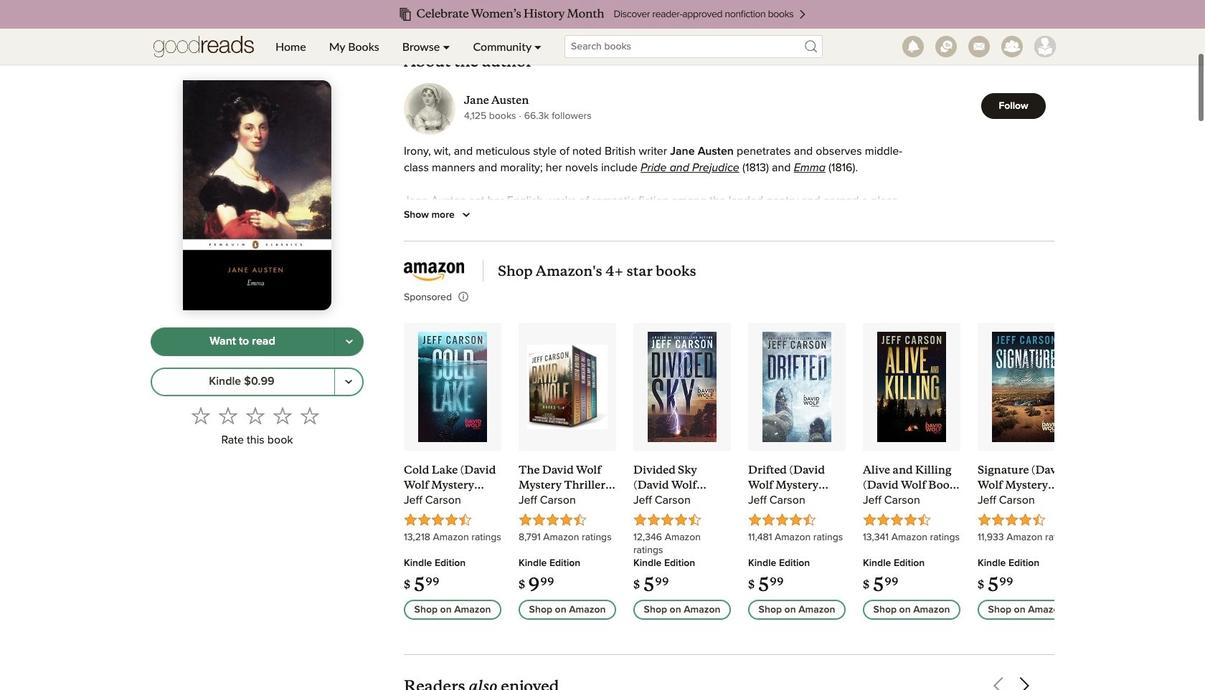 Task type: vqa. For each thing, say whether or not it's contained in the screenshot.
1st authors from the bottom of the AUTHORS ADVERTISE AUTHORS & ADS BLOG API
no



Task type: locate. For each thing, give the bounding box(es) containing it.
4 and a half stars image
[[404, 513, 472, 526], [519, 513, 587, 526], [633, 513, 702, 526], [748, 513, 816, 526], [863, 513, 931, 526], [978, 513, 1046, 526]]

4 and a half stars element for 4th by jeff carson element from left
[[748, 513, 846, 531]]

rate 3 out of 5 image
[[246, 406, 264, 425]]

book cover image for 1st by jeff carson element from left
[[418, 332, 487, 442]]

4 and a half stars image for the 4 and a half stars element related to 5th by jeff carson element from left
[[863, 513, 931, 526]]

2 4 and a half stars element from the left
[[519, 513, 616, 531]]

3 4 and a half stars image from the left
[[633, 513, 702, 526]]

4 and a half stars image for the 4 and a half stars element corresponding to 3rd by jeff carson element from the left
[[633, 513, 702, 526]]

1 book cover image from the left
[[418, 332, 487, 442]]

profile image for kendall parks. image
[[1034, 36, 1056, 57]]

book cover image
[[418, 332, 487, 442], [527, 332, 608, 442], [648, 332, 717, 442], [762, 332, 832, 442], [877, 332, 946, 442], [992, 332, 1061, 442]]

5 4 and a half stars image from the left
[[863, 513, 931, 526]]

5 4 and a half stars element from the left
[[863, 513, 961, 531]]

6 book cover image from the left
[[992, 332, 1061, 442]]

2 4 and a half stars image from the left
[[519, 513, 587, 526]]

1 4 and a half stars element from the left
[[404, 513, 501, 531]]

list with 6 items list
[[404, 323, 1093, 620]]

rating 0 out of 5 group
[[187, 402, 323, 429]]

3 book cover image from the left
[[648, 332, 717, 442]]

None search field
[[553, 35, 834, 58]]

book cover image for 3rd by jeff carson element from the left
[[648, 332, 717, 442]]

4 book cover image from the left
[[762, 332, 832, 442]]

4 4 and a half stars element from the left
[[748, 513, 846, 531]]

6 4 and a half stars image from the left
[[978, 513, 1046, 526]]

home image
[[154, 29, 254, 65]]

book cover image for 5th by jeff carson element from left
[[877, 332, 946, 442]]

4 and a half stars element for 5th by jeff carson element from left
[[863, 513, 961, 531]]

rate 1 out of 5 image
[[191, 406, 210, 425]]

3 by jeff carson element from the left
[[633, 493, 731, 513]]

4 and a half stars element for sixth by jeff carson element from the left
[[978, 513, 1075, 531]]

amazon logo image
[[404, 262, 468, 282]]

1 4 and a half stars image from the left
[[404, 513, 472, 526]]

3 4 and a half stars element from the left
[[633, 513, 731, 531]]

5 book cover image from the left
[[877, 332, 946, 442]]

4 and a half stars image for the 4 and a half stars element associated with 4th by jeff carson element from left
[[748, 513, 816, 526]]

by jeff carson element
[[404, 493, 501, 513], [519, 493, 616, 513], [633, 493, 731, 513], [748, 493, 846, 513], [863, 493, 961, 513], [978, 493, 1075, 513]]

6 4 and a half stars element from the left
[[978, 513, 1075, 531]]

4 and a half stars element
[[404, 513, 501, 531], [519, 513, 616, 531], [633, 513, 731, 531], [748, 513, 846, 531], [863, 513, 961, 531], [978, 513, 1075, 531]]

4 4 and a half stars image from the left
[[748, 513, 816, 526]]

4 by jeff carson element from the left
[[748, 493, 846, 513]]

2 book cover image from the left
[[527, 332, 608, 442]]



Task type: describe. For each thing, give the bounding box(es) containing it.
4 and a half stars element for 3rd by jeff carson element from the left
[[633, 513, 731, 531]]

rate this book element
[[151, 402, 364, 452]]

why am i seeing this ad? click link to learn more. image
[[458, 292, 470, 303]]

book cover image for 4th by jeff carson element from left
[[762, 332, 832, 442]]

rate 4 out of 5 image
[[273, 406, 292, 425]]

book cover image for 2nd by jeff carson element from the left
[[527, 332, 608, 442]]

rate 5 out of 5 image
[[300, 406, 319, 425]]

celebrate women's history month with new nonfiction image
[[29, 0, 1176, 29]]

6 by jeff carson element from the left
[[978, 493, 1075, 513]]

5 by jeff carson element from the left
[[863, 493, 961, 513]]

4 and a half stars image for 2nd by jeff carson element from the left's the 4 and a half stars element
[[519, 513, 587, 526]]

book cover image for sixth by jeff carson element from the left
[[992, 332, 1061, 442]]

4 and a half stars element for 1st by jeff carson element from left
[[404, 513, 501, 531]]

4 and a half stars image for 1st by jeff carson element from left the 4 and a half stars element
[[404, 513, 472, 526]]

2 by jeff carson element from the left
[[519, 493, 616, 513]]

4 and a half stars element for 2nd by jeff carson element from the left
[[519, 513, 616, 531]]

1 by jeff carson element from the left
[[404, 493, 501, 513]]

Search by book title or ISBN text field
[[565, 35, 823, 58]]

4 and a half stars image for the 4 and a half stars element associated with sixth by jeff carson element from the left
[[978, 513, 1046, 526]]

profile image for jane austen. image
[[404, 83, 456, 135]]

rate 2 out of 5 image
[[218, 406, 237, 425]]



